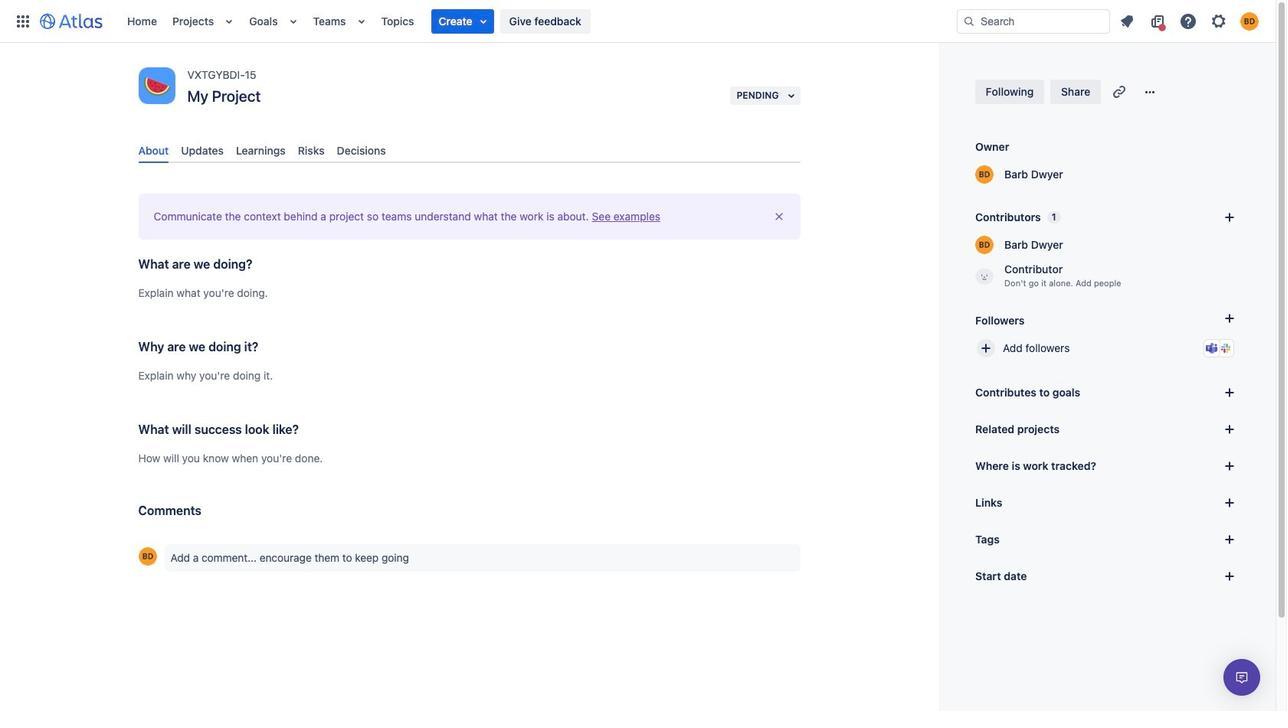 Task type: vqa. For each thing, say whether or not it's contained in the screenshot.
Action Item [] icon
no



Task type: locate. For each thing, give the bounding box(es) containing it.
account image
[[1240, 12, 1259, 30]]

top element
[[9, 0, 957, 43]]

notifications image
[[1118, 12, 1136, 30]]

open intercom messenger image
[[1233, 669, 1251, 687]]

switch to... image
[[14, 12, 32, 30]]

close banner image
[[773, 211, 785, 223]]

None search field
[[957, 9, 1110, 33]]

help image
[[1179, 12, 1198, 30]]

search image
[[963, 15, 975, 27]]

list item inside top element
[[431, 9, 494, 33]]

banner
[[0, 0, 1276, 43]]

msteams logo showing  channels are connected to this project image
[[1206, 342, 1218, 355]]

list item
[[431, 9, 494, 33]]

tab list
[[132, 138, 806, 163]]

0 horizontal spatial list
[[120, 0, 957, 43]]

list
[[120, 0, 957, 43], [1113, 9, 1266, 33]]

slack logo showing nan channels are connected to this project image
[[1220, 342, 1232, 355]]



Task type: describe. For each thing, give the bounding box(es) containing it.
add follower image
[[977, 339, 995, 358]]

settings image
[[1210, 12, 1228, 30]]

add a follower image
[[1221, 310, 1239, 328]]

1 horizontal spatial list
[[1113, 9, 1266, 33]]

Search field
[[957, 9, 1110, 33]]



